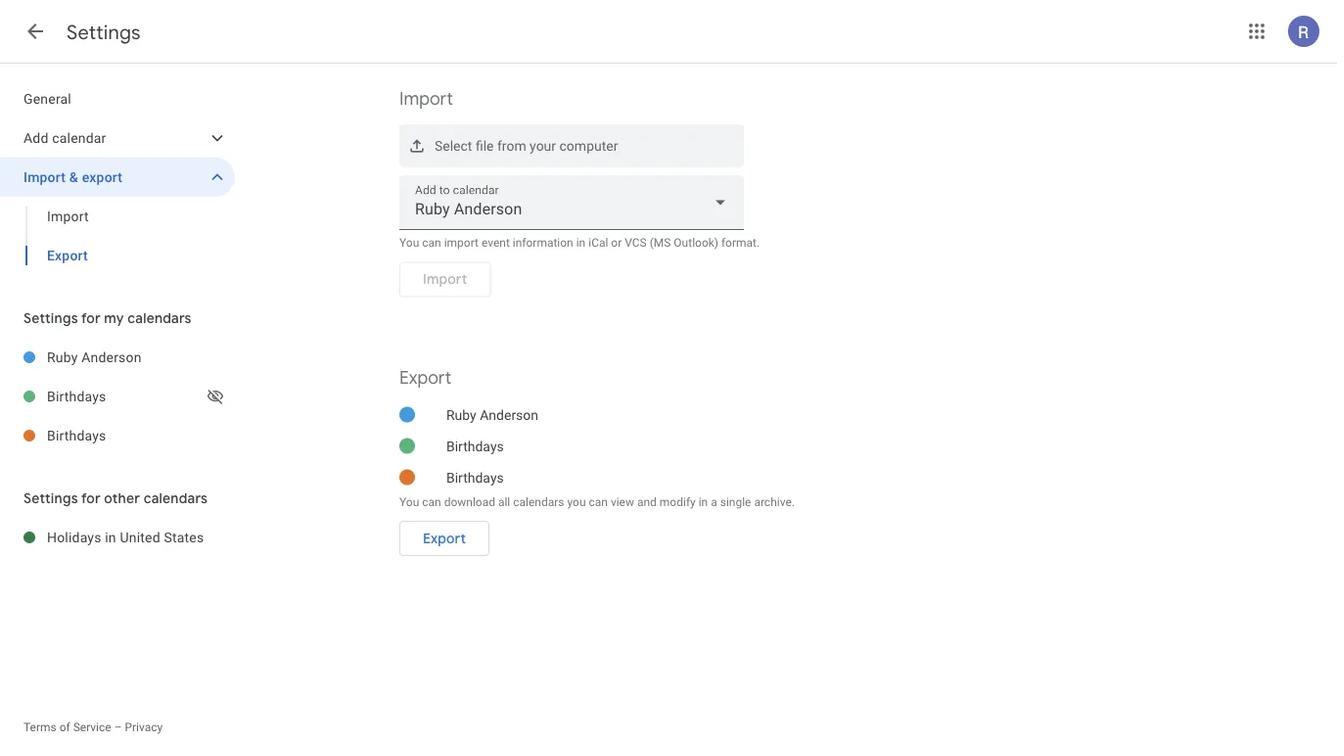 Task type: describe. For each thing, give the bounding box(es) containing it.
you
[[567, 495, 586, 509]]

settings for my calendars tree
[[0, 338, 235, 455]]

and
[[637, 495, 657, 509]]

privacy link
[[125, 721, 163, 734]]

settings heading
[[67, 20, 141, 45]]

for for other
[[81, 490, 101, 507]]

group containing import
[[0, 197, 235, 275]]

1 birthdays link from the top
[[47, 377, 204, 416]]

export for you can download all calendars you can view and modify in a single archive.
[[423, 530, 466, 547]]

view
[[611, 495, 635, 509]]

united
[[120, 529, 160, 545]]

can for import
[[422, 236, 441, 250]]

modify
[[660, 495, 696, 509]]

computer
[[560, 138, 618, 154]]

single
[[720, 495, 751, 509]]

archive.
[[754, 495, 795, 509]]

anderson inside tree item
[[81, 349, 142, 365]]

general
[[24, 91, 71, 107]]

1 vertical spatial ruby anderson
[[447, 407, 539, 423]]

1 vertical spatial export
[[400, 366, 452, 389]]

settings for settings for other calendars
[[24, 490, 78, 507]]

in inside tree item
[[105, 529, 116, 545]]

settings for other calendars
[[24, 490, 208, 507]]

you can download all calendars you can view and modify in a single archive.
[[400, 495, 795, 509]]

0 vertical spatial import
[[400, 88, 453, 110]]

states
[[164, 529, 204, 545]]

settings for settings
[[67, 20, 141, 45]]

import inside group
[[47, 208, 89, 224]]

from
[[497, 138, 526, 154]]

terms of service – privacy
[[24, 721, 163, 734]]

import & export
[[24, 169, 123, 185]]

holidays in united states link
[[47, 518, 235, 557]]

can for download
[[422, 495, 441, 509]]

select file from your computer
[[435, 138, 618, 154]]

can right you
[[589, 495, 608, 509]]

import
[[444, 236, 479, 250]]

you for you can import event information in ical or vcs (ms outlook) format.
[[400, 236, 419, 250]]

add calendar
[[24, 130, 106, 146]]

2 horizontal spatial in
[[699, 495, 708, 509]]

ruby inside tree item
[[47, 349, 78, 365]]

1 horizontal spatial ruby
[[447, 407, 477, 423]]

vcs
[[625, 236, 647, 250]]

export
[[82, 169, 123, 185]]

my
[[104, 309, 124, 327]]



Task type: locate. For each thing, give the bounding box(es) containing it.
import up select
[[400, 88, 453, 110]]

1 vertical spatial settings
[[24, 309, 78, 327]]

for left the other
[[81, 490, 101, 507]]

2 birthdays tree item from the top
[[0, 416, 235, 455]]

terms of service link
[[24, 721, 111, 734]]

0 vertical spatial settings
[[67, 20, 141, 45]]

2 vertical spatial in
[[105, 529, 116, 545]]

anderson up all
[[480, 407, 539, 423]]

event
[[482, 236, 510, 250]]

in left a
[[699, 495, 708, 509]]

0 horizontal spatial ruby anderson
[[47, 349, 142, 365]]

ruby down settings for my calendars
[[47, 349, 78, 365]]

select
[[435, 138, 472, 154]]

anderson
[[81, 349, 142, 365], [480, 407, 539, 423]]

1 horizontal spatial anderson
[[480, 407, 539, 423]]

1 vertical spatial import
[[24, 169, 66, 185]]

birthdays link
[[47, 377, 204, 416], [47, 416, 235, 455]]

0 vertical spatial for
[[81, 309, 101, 327]]

holidays in united states tree item
[[0, 518, 235, 557]]

–
[[114, 721, 122, 734]]

privacy
[[125, 721, 163, 734]]

group
[[0, 197, 235, 275]]

can left the import
[[422, 236, 441, 250]]

0 vertical spatial anderson
[[81, 349, 142, 365]]

0 vertical spatial ruby anderson
[[47, 349, 142, 365]]

settings for my calendars
[[24, 309, 192, 327]]

1 vertical spatial you
[[400, 495, 419, 509]]

settings for settings for my calendars
[[24, 309, 78, 327]]

import left the &
[[24, 169, 66, 185]]

birthdays
[[47, 388, 106, 404], [47, 427, 106, 444], [447, 438, 504, 454], [447, 469, 504, 485]]

anderson down my
[[81, 349, 142, 365]]

in left united
[[105, 529, 116, 545]]

service
[[73, 721, 111, 734]]

birthdays tree item
[[0, 377, 235, 416], [0, 416, 235, 455]]

add
[[24, 130, 49, 146]]

export
[[47, 247, 88, 263], [400, 366, 452, 389], [423, 530, 466, 547]]

import inside import & export tree item
[[24, 169, 66, 185]]

1 vertical spatial ruby
[[447, 407, 477, 423]]

ical
[[589, 236, 608, 250]]

0 vertical spatial ruby
[[47, 349, 78, 365]]

2 birthdays link from the top
[[47, 416, 235, 455]]

tree
[[0, 79, 235, 275]]

ruby
[[47, 349, 78, 365], [447, 407, 477, 423]]

a
[[711, 495, 717, 509]]

ruby up download
[[447, 407, 477, 423]]

birthdays tree item down my
[[0, 377, 235, 416]]

1 vertical spatial anderson
[[480, 407, 539, 423]]

format.
[[722, 236, 760, 250]]

calendars up states
[[144, 490, 208, 507]]

can
[[422, 236, 441, 250], [422, 495, 441, 509], [589, 495, 608, 509]]

birthdays link down my
[[47, 377, 204, 416]]

can left download
[[422, 495, 441, 509]]

(ms
[[650, 236, 671, 250]]

1 birthdays tree item from the top
[[0, 377, 235, 416]]

0 horizontal spatial in
[[105, 529, 116, 545]]

1 you from the top
[[400, 236, 419, 250]]

you for you can download all calendars you can view and modify in a single archive.
[[400, 495, 419, 509]]

settings
[[67, 20, 141, 45], [24, 309, 78, 327], [24, 490, 78, 507]]

you left download
[[400, 495, 419, 509]]

birthdays tree item up the settings for other calendars
[[0, 416, 235, 455]]

settings up holidays
[[24, 490, 78, 507]]

download
[[444, 495, 495, 509]]

select file from your computer button
[[400, 124, 744, 167]]

information
[[513, 236, 574, 250]]

export for import
[[47, 247, 88, 263]]

ruby anderson down settings for my calendars
[[47, 349, 142, 365]]

calendar
[[52, 130, 106, 146]]

file
[[476, 138, 494, 154]]

other
[[104, 490, 140, 507]]

your
[[530, 138, 556, 154]]

you can import event information in ical or vcs (ms outlook) format.
[[400, 236, 760, 250]]

1 for from the top
[[81, 309, 101, 327]]

1 horizontal spatial in
[[576, 236, 586, 250]]

all
[[498, 495, 510, 509]]

import & export tree item
[[0, 158, 235, 197]]

calendars right all
[[513, 495, 565, 509]]

in left the ical
[[576, 236, 586, 250]]

settings left my
[[24, 309, 78, 327]]

ruby anderson inside tree item
[[47, 349, 142, 365]]

2 you from the top
[[400, 495, 419, 509]]

calendars for settings for other calendars
[[144, 490, 208, 507]]

tree containing general
[[0, 79, 235, 275]]

1 vertical spatial in
[[699, 495, 708, 509]]

calendars for settings for my calendars
[[128, 309, 192, 327]]

you
[[400, 236, 419, 250], [400, 495, 419, 509]]

holidays
[[47, 529, 101, 545]]

calendars right my
[[128, 309, 192, 327]]

outlook)
[[674, 236, 719, 250]]

2 vertical spatial export
[[423, 530, 466, 547]]

in
[[576, 236, 586, 250], [699, 495, 708, 509], [105, 529, 116, 545]]

0 vertical spatial you
[[400, 236, 419, 250]]

for for my
[[81, 309, 101, 327]]

None field
[[400, 175, 744, 230]]

ruby anderson up all
[[447, 407, 539, 423]]

import
[[400, 88, 453, 110], [24, 169, 66, 185], [47, 208, 89, 224]]

holidays in united states
[[47, 529, 204, 545]]

2 for from the top
[[81, 490, 101, 507]]

1 horizontal spatial ruby anderson
[[447, 407, 539, 423]]

terms
[[24, 721, 57, 734]]

for left my
[[81, 309, 101, 327]]

ruby anderson
[[47, 349, 142, 365], [447, 407, 539, 423]]

0 vertical spatial in
[[576, 236, 586, 250]]

0 horizontal spatial anderson
[[81, 349, 142, 365]]

birthdays link up the other
[[47, 416, 235, 455]]

settings right go back icon
[[67, 20, 141, 45]]

ruby anderson tree item
[[0, 338, 235, 377]]

calendars
[[128, 309, 192, 327], [144, 490, 208, 507], [513, 495, 565, 509]]

2 vertical spatial settings
[[24, 490, 78, 507]]

&
[[69, 169, 78, 185]]

you left the import
[[400, 236, 419, 250]]

go back image
[[24, 20, 47, 43]]

0 vertical spatial export
[[47, 247, 88, 263]]

1 vertical spatial for
[[81, 490, 101, 507]]

0 horizontal spatial ruby
[[47, 349, 78, 365]]

2 vertical spatial import
[[47, 208, 89, 224]]

of
[[59, 721, 70, 734]]

or
[[611, 236, 622, 250]]

for
[[81, 309, 101, 327], [81, 490, 101, 507]]

import down import & export
[[47, 208, 89, 224]]



Task type: vqa. For each thing, say whether or not it's contained in the screenshot.
the Main drawer image
no



